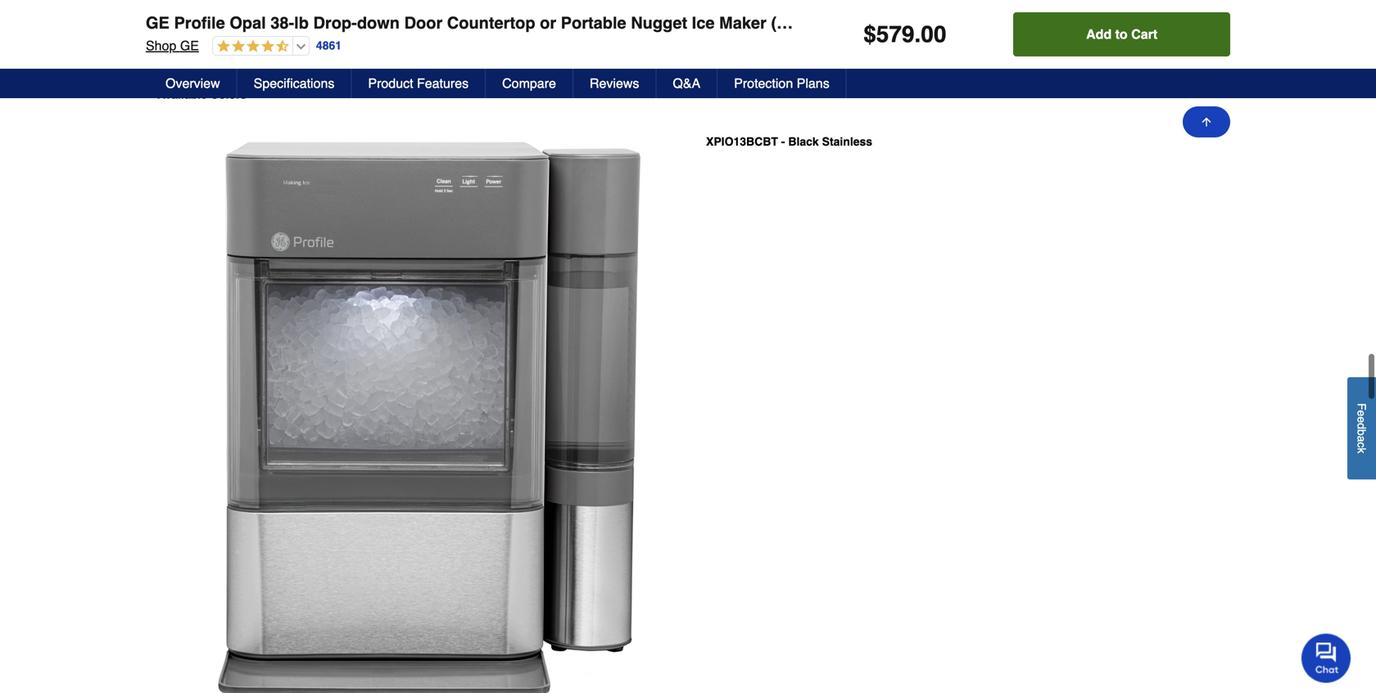 Task type: describe. For each thing, give the bounding box(es) containing it.
1 e from the top
[[1356, 411, 1369, 417]]

portable
[[561, 14, 627, 32]]

-
[[781, 135, 785, 148]]

arrow up image
[[1200, 116, 1213, 129]]

features
[[417, 76, 469, 91]]

black
[[788, 135, 819, 148]]

cart
[[1132, 27, 1158, 42]]

compare button
[[486, 69, 573, 98]]

(stainless
[[771, 14, 849, 32]]

opal
[[230, 14, 266, 32]]

chat invite button image
[[1302, 634, 1352, 684]]

.
[[915, 21, 921, 48]]

a
[[1356, 436, 1369, 443]]

q&a
[[673, 76, 701, 91]]

product features
[[368, 76, 469, 91]]

lb
[[294, 14, 309, 32]]

product
[[368, 76, 413, 91]]

steel)
[[853, 14, 898, 32]]

f e e d b a c k button
[[1348, 378, 1376, 480]]

nugget
[[631, 14, 688, 32]]

b
[[1356, 430, 1369, 436]]

countertop
[[447, 14, 535, 32]]

$ 579 . 00
[[864, 21, 947, 48]]

overview
[[166, 76, 220, 91]]

$
[[864, 21, 877, 48]]

plans
[[797, 76, 830, 91]]

maker
[[719, 14, 767, 32]]

q&a button
[[657, 69, 718, 98]]

available
[[157, 88, 207, 101]]

to
[[1116, 27, 1128, 42]]

or
[[540, 14, 556, 32]]

available colors
[[157, 88, 247, 101]]



Task type: vqa. For each thing, say whether or not it's contained in the screenshot.
(Stainless
yes



Task type: locate. For each thing, give the bounding box(es) containing it.
d
[[1356, 424, 1369, 430]]

drop-
[[313, 14, 357, 32]]

shop ge
[[146, 38, 199, 53]]

e up b
[[1356, 417, 1369, 424]]

shop
[[146, 38, 176, 53]]

stainless
[[822, 135, 873, 148]]

add
[[1086, 27, 1112, 42]]

579
[[877, 21, 915, 48]]

xpio13bcbt
[[706, 135, 778, 148]]

protection
[[734, 76, 793, 91]]

product features button
[[352, 69, 486, 98]]

profile
[[174, 14, 225, 32]]

f
[[1356, 404, 1369, 411]]

1 vertical spatial ge
[[180, 38, 199, 53]]

down
[[357, 14, 400, 32]]

xpio13bcbt - black stainless
[[706, 135, 873, 148]]

compare
[[502, 76, 556, 91]]

colors
[[210, 88, 247, 101]]

4.5 stars image
[[213, 39, 289, 54]]

reviews button
[[573, 69, 657, 98]]

f e e d b a c k
[[1356, 404, 1369, 454]]

door
[[404, 14, 443, 32]]

protection plans
[[734, 76, 830, 91]]

00
[[921, 21, 947, 48]]

ice
[[692, 14, 715, 32]]

0 horizontal spatial ge
[[146, 14, 170, 32]]

k
[[1356, 449, 1369, 454]]

c
[[1356, 443, 1369, 449]]

ge
[[146, 14, 170, 32], [180, 38, 199, 53]]

1 horizontal spatial ge
[[180, 38, 199, 53]]

ge profile opal 38-lb drop-down door countertop or portable nugget ice maker (stainless steel)
[[146, 14, 898, 32]]

specifications
[[254, 76, 335, 91]]

e
[[1356, 411, 1369, 417], [1356, 417, 1369, 424]]

0 vertical spatial ge
[[146, 14, 170, 32]]

ge up shop
[[146, 14, 170, 32]]

add to cart
[[1086, 27, 1158, 42]]

protection plans button
[[718, 69, 847, 98]]

specifications button
[[237, 69, 352, 98]]

ge down profile
[[180, 38, 199, 53]]

e up d
[[1356, 411, 1369, 417]]

4861
[[316, 39, 342, 52]]

overview button
[[149, 69, 237, 98]]

2 e from the top
[[1356, 417, 1369, 424]]

38-
[[271, 14, 294, 32]]

add to cart button
[[1014, 12, 1231, 57]]

reviews
[[590, 76, 639, 91]]



